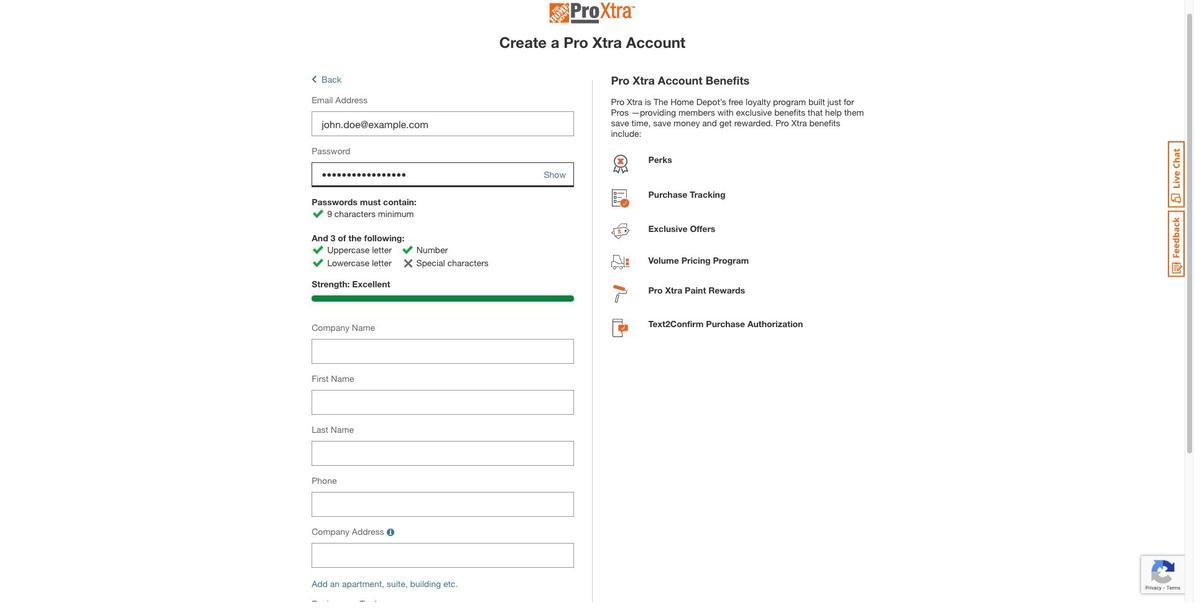 Task type: describe. For each thing, give the bounding box(es) containing it.
thd logo image
[[549, 2, 635, 27]]

exclusive offers image
[[611, 223, 630, 243]]



Task type: locate. For each thing, give the bounding box(es) containing it.
None email field
[[312, 112, 574, 136]]

volume image
[[611, 255, 630, 272]]

paint rewards image
[[613, 285, 628, 306]]

back arrow image
[[312, 74, 317, 85]]

None text field
[[312, 339, 574, 364], [312, 441, 574, 466], [312, 339, 574, 364], [312, 441, 574, 466]]

image alt image
[[313, 209, 324, 218], [313, 245, 324, 254], [402, 245, 413, 254], [401, 256, 414, 270], [313, 259, 324, 267]]

None text field
[[312, 390, 574, 415], [312, 492, 574, 517], [312, 543, 574, 568], [312, 390, 574, 415], [312, 492, 574, 517], [312, 543, 574, 568]]

tracking image
[[612, 189, 629, 211]]

perks image
[[611, 154, 630, 177]]

feedback link image
[[1168, 210, 1185, 277]]

text2confirm image
[[613, 319, 628, 340]]

None password field
[[312, 163, 574, 187]]

live chat image
[[1168, 141, 1185, 208]]



Task type: vqa. For each thing, say whether or not it's contained in the screenshot.
Product Weight (lb.)
no



